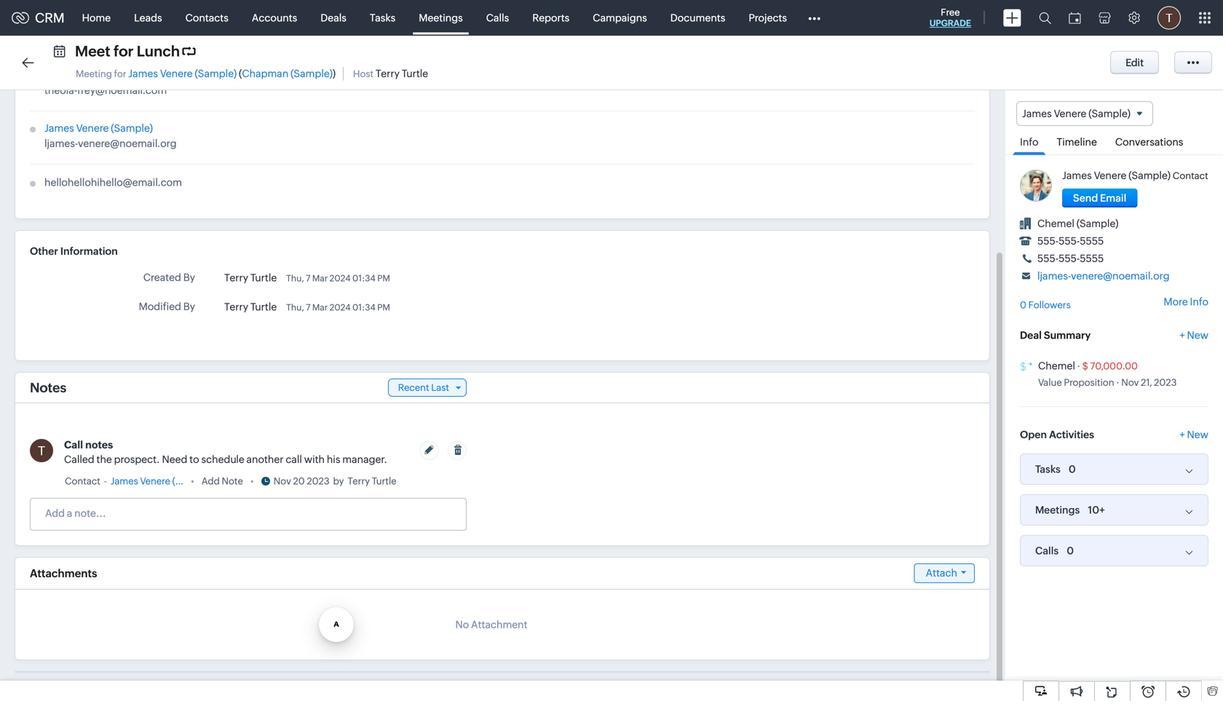 Task type: describe. For each thing, give the bounding box(es) containing it.
thu, 7 mar 2024 01:34 pm for modified by
[[286, 302, 390, 312]]

created
[[143, 272, 181, 283]]

contact - james venere (sample)
[[65, 476, 211, 487]]

deals link
[[309, 0, 358, 35]]

1 vertical spatial calls
[[1035, 545, 1059, 557]]

info inside info link
[[1020, 136, 1038, 148]]

venere down lunch
[[160, 68, 193, 79]]

chemel for chemel · $ 70,000.00 value proposition · nov 21, 2023
[[1038, 360, 1075, 372]]

projects
[[749, 12, 787, 24]]

calls inside 'link'
[[486, 12, 509, 24]]

modified by
[[139, 301, 195, 312]]

$
[[1082, 361, 1088, 372]]

venere for james venere (sample) ljames-venere@noemail.org
[[76, 122, 109, 134]]

10+
[[1088, 504, 1105, 516]]

add
[[202, 476, 220, 487]]

2023 inside chemel · $ 70,000.00 value proposition · nov 21, 2023
[[1154, 377, 1177, 388]]

by terry turtle
[[333, 476, 396, 487]]

thu, for created by
[[286, 273, 304, 283]]

created by
[[143, 272, 195, 283]]

chemel · $ 70,000.00 value proposition · nov 21, 2023
[[1038, 360, 1177, 388]]

1 vertical spatial contact
[[65, 476, 100, 487]]

0 horizontal spatial 2023
[[307, 476, 330, 487]]

pm for created by
[[377, 273, 390, 283]]

mar for created by
[[312, 273, 328, 283]]

1 + new from the top
[[1180, 330, 1208, 341]]

with
[[304, 454, 325, 465]]

0 followers
[[1020, 300, 1071, 311]]

home link
[[70, 0, 122, 35]]

chemel for chemel (sample)
[[1037, 218, 1074, 229]]

leads link
[[122, 0, 174, 35]]

theola-
[[44, 84, 77, 96]]

2024 for modified by
[[330, 302, 351, 312]]

crm link
[[12, 10, 64, 25]]

crm
[[35, 10, 64, 25]]

calls link
[[474, 0, 521, 35]]

70,000.00
[[1090, 361, 1138, 372]]

by for created by
[[183, 272, 195, 283]]

no
[[455, 619, 469, 630]]

frey@noemail.com
[[77, 84, 167, 96]]

1 5555 from the top
[[1080, 235, 1104, 247]]

+ new link
[[1180, 330, 1208, 348]]

his
[[327, 454, 340, 465]]

james venere (sample) link down theola-frey@noemail.com link
[[44, 122, 153, 134]]

info link
[[1013, 126, 1046, 155]]

no attachment
[[455, 619, 527, 630]]

call notes called the prospect. need to schedule another call with his manager.
[[64, 439, 387, 465]]

venere@noemail.org inside james venere (sample) ljames-venere@noemail.org
[[78, 138, 177, 149]]

0 horizontal spatial nov
[[274, 476, 291, 487]]

deal summary
[[1020, 330, 1091, 341]]

create menu element
[[994, 0, 1030, 35]]

1 horizontal spatial venere@noemail.org
[[1071, 270, 1170, 282]]

21,
[[1141, 377, 1152, 388]]

tasks link
[[358, 0, 407, 35]]

other information
[[30, 245, 118, 257]]

call
[[286, 454, 302, 465]]

(sample) inside field
[[1089, 108, 1131, 119]]

James Venere (Sample) field
[[1016, 101, 1153, 126]]

terry right by
[[348, 476, 370, 487]]

conversations
[[1115, 136, 1183, 148]]

venere down prospect.
[[140, 476, 170, 487]]

modified
[[139, 301, 181, 312]]

timeline link
[[1049, 126, 1104, 154]]

information
[[60, 245, 118, 257]]

1 horizontal spatial info
[[1190, 296, 1208, 308]]

james venere (sample)
[[1022, 108, 1131, 119]]

proposition
[[1064, 377, 1114, 388]]

search element
[[1030, 0, 1060, 36]]

manager.
[[342, 454, 387, 465]]

thu, for modified by
[[286, 302, 304, 312]]

by for modified by
[[183, 301, 195, 312]]

reports
[[532, 12, 569, 24]]

0 for calls
[[1067, 545, 1074, 557]]

activities
[[1049, 429, 1094, 441]]

ljames- inside james venere (sample) ljames-venere@noemail.org
[[44, 138, 78, 149]]

ljames-venere@noemail.org
[[1037, 270, 1170, 282]]

projects link
[[737, 0, 799, 35]]

(
[[239, 68, 242, 79]]

by
[[333, 476, 344, 487]]

hellohellohihello@email.com
[[44, 177, 182, 188]]

james for james venere (sample) ljames-venere@noemail.org
[[44, 122, 74, 134]]

hellohellohihello@email.com link
[[44, 177, 182, 188]]

open
[[1020, 429, 1047, 441]]

0 horizontal spatial meetings
[[419, 12, 463, 24]]

conversations link
[[1108, 126, 1191, 154]]

terry turtle for created by
[[224, 272, 277, 284]]

contacts link
[[174, 0, 240, 35]]

1 horizontal spatial ·
[[1116, 377, 1119, 388]]

accounts link
[[240, 0, 309, 35]]

meetings link
[[407, 0, 474, 35]]

1 • from the left
[[191, 476, 194, 487]]

attachment
[[471, 619, 527, 630]]

james for james venere (sample)
[[1022, 108, 1052, 119]]

free
[[941, 7, 960, 18]]

reports link
[[521, 0, 581, 35]]

(sample) inside james venere (sample) ljames-venere@noemail.org
[[111, 122, 153, 134]]

(sample) down the to
[[172, 476, 211, 487]]

need
[[162, 454, 187, 465]]

01:34 for modified by
[[352, 302, 376, 312]]

chemel link
[[1038, 360, 1075, 372]]

search image
[[1039, 12, 1051, 24]]

recent last
[[398, 382, 449, 393]]

home
[[82, 12, 111, 24]]

attach
[[926, 567, 957, 579]]

lunch
[[137, 43, 180, 60]]

profile image
[[1158, 6, 1181, 29]]

mar for modified by
[[312, 302, 328, 312]]

20
[[293, 476, 305, 487]]

prospect.
[[114, 454, 160, 465]]

1 vertical spatial tasks
[[1035, 463, 1061, 475]]

for for james
[[114, 68, 126, 79]]



Task type: vqa. For each thing, say whether or not it's contained in the screenshot.
Proposition
yes



Task type: locate. For each thing, give the bounding box(es) containing it.
other
[[30, 245, 58, 257]]

• right note
[[250, 476, 254, 487]]

555-
[[1037, 235, 1059, 247], [1059, 235, 1080, 247], [1037, 253, 1059, 264], [1059, 253, 1080, 264]]

tasks down open activities
[[1035, 463, 1061, 475]]

1 horizontal spatial nov
[[1121, 377, 1139, 388]]

1 pm from the top
[[377, 273, 390, 283]]

for up frey@noemail.com
[[114, 68, 126, 79]]

5555 up ljames-venere@noemail.org
[[1080, 253, 1104, 264]]

1 by from the top
[[183, 272, 195, 283]]

2 + new from the top
[[1180, 429, 1208, 441]]

0 vertical spatial +
[[1180, 330, 1185, 341]]

more info link
[[1164, 296, 1208, 308]]

venere up 'timeline' link
[[1054, 108, 1086, 119]]

venere down timeline
[[1094, 170, 1126, 181]]

0 horizontal spatial ·
[[1077, 361, 1080, 372]]

0 vertical spatial contact
[[1173, 170, 1208, 181]]

accounts
[[252, 12, 297, 24]]

chapman (sample) link
[[242, 68, 333, 79]]

7 for created by
[[306, 273, 310, 283]]

1 vertical spatial +
[[1180, 429, 1185, 441]]

james venere (sample) link down conversations
[[1062, 170, 1171, 181]]

info
[[1020, 136, 1038, 148], [1190, 296, 1208, 308]]

recent
[[398, 382, 429, 393]]

0 vertical spatial ·
[[1077, 361, 1080, 372]]

0 vertical spatial 7
[[306, 273, 310, 283]]

0 vertical spatial nov
[[1121, 377, 1139, 388]]

chemel up the value
[[1038, 360, 1075, 372]]

new
[[1187, 330, 1208, 341], [1187, 429, 1208, 441]]

-
[[104, 476, 107, 487]]

1 vertical spatial chemel
[[1038, 360, 1075, 372]]

meeting
[[76, 68, 112, 79]]

deal
[[1020, 330, 1042, 341]]

by
[[183, 272, 195, 283], [183, 301, 195, 312]]

1 vertical spatial terry turtle
[[224, 301, 277, 313]]

1 vertical spatial for
[[114, 68, 126, 79]]

0 vertical spatial ljames-
[[44, 138, 78, 149]]

2023 right 20
[[307, 476, 330, 487]]

01:34
[[352, 273, 376, 283], [352, 302, 376, 312]]

None button
[[1110, 51, 1159, 74], [1062, 189, 1137, 208], [1110, 51, 1159, 74], [1062, 189, 1137, 208]]

venere down theola-frey@noemail.com link
[[76, 122, 109, 134]]

note
[[222, 476, 243, 487]]

james venere (sample) link down the "need"
[[111, 474, 211, 488]]

logo image
[[12, 12, 29, 24]]

1 for from the top
[[114, 43, 134, 60]]

documents
[[670, 12, 725, 24]]

5555 down chemel (sample)
[[1080, 235, 1104, 247]]

turtle
[[402, 68, 428, 79], [250, 272, 277, 284], [250, 301, 277, 313], [372, 476, 396, 487]]

summary
[[1044, 330, 1091, 341]]

(sample) up 'timeline' link
[[1089, 108, 1131, 119]]

venere inside field
[[1054, 108, 1086, 119]]

schedule
[[201, 454, 244, 465]]

for inside meeting for james venere (sample) ( chapman (sample) )
[[114, 68, 126, 79]]

+ new
[[1180, 330, 1208, 341], [1180, 429, 1208, 441]]

1 horizontal spatial meetings
[[1035, 504, 1080, 516]]

ljames- up followers
[[1037, 270, 1071, 282]]

venere
[[160, 68, 193, 79], [1054, 108, 1086, 119], [76, 122, 109, 134], [1094, 170, 1126, 181], [140, 476, 170, 487]]

james down timeline
[[1062, 170, 1092, 181]]

1 vertical spatial venere@noemail.org
[[1071, 270, 1170, 282]]

nov inside chemel · $ 70,000.00 value proposition · nov 21, 2023
[[1121, 377, 1139, 388]]

2023 right 21,
[[1154, 377, 1177, 388]]

the
[[96, 454, 112, 465]]

1 vertical spatial 2023
[[307, 476, 330, 487]]

0 vertical spatial chemel
[[1037, 218, 1074, 229]]

1 vertical spatial 555-555-5555
[[1037, 253, 1104, 264]]

theola-frey@noemail.com link
[[44, 84, 167, 96]]

2 for from the top
[[114, 68, 126, 79]]

1 01:34 from the top
[[352, 273, 376, 283]]

host
[[353, 68, 374, 79]]

more info
[[1164, 296, 1208, 308]]

1 7 from the top
[[306, 273, 310, 283]]

• left add at the bottom left of the page
[[191, 476, 194, 487]]

new inside + new link
[[1187, 330, 1208, 341]]

2 vertical spatial 0
[[1067, 545, 1074, 557]]

(sample) left the (
[[195, 68, 237, 79]]

1 vertical spatial thu,
[[286, 302, 304, 312]]

info left timeline
[[1020, 136, 1038, 148]]

0 vertical spatial meetings
[[419, 12, 463, 24]]

2 thu, from the top
[[286, 302, 304, 312]]

0 vertical spatial ljames-venere@noemail.org link
[[44, 138, 177, 149]]

1 vertical spatial nov
[[274, 476, 291, 487]]

0 vertical spatial 0
[[1020, 300, 1026, 311]]

info right more
[[1190, 296, 1208, 308]]

last
[[431, 382, 449, 393]]

james up info link
[[1022, 108, 1052, 119]]

0 horizontal spatial •
[[191, 476, 194, 487]]

followers
[[1028, 300, 1071, 311]]

2 • from the left
[[250, 476, 254, 487]]

contact inside james venere (sample) contact
[[1173, 170, 1208, 181]]

calendar image
[[1069, 12, 1081, 24]]

0 vertical spatial thu, 7 mar 2024 01:34 pm
[[286, 273, 390, 283]]

more
[[1164, 296, 1188, 308]]

by right created on the left
[[183, 272, 195, 283]]

0 vertical spatial info
[[1020, 136, 1038, 148]]

chemel (sample) link
[[1037, 218, 1119, 229]]

called
[[64, 454, 94, 465]]

meetings left 10+
[[1035, 504, 1080, 516]]

2024
[[330, 273, 351, 283], [330, 302, 351, 312]]

7
[[306, 273, 310, 283], [306, 302, 310, 312]]

add note link
[[202, 474, 243, 488]]

0 vertical spatial 555-555-5555
[[1037, 235, 1104, 247]]

terry right created by
[[224, 272, 248, 284]]

(sample)
[[195, 68, 237, 79], [291, 68, 333, 79], [1089, 108, 1131, 119], [111, 122, 153, 134], [1129, 170, 1171, 181], [1077, 218, 1119, 229], [172, 476, 211, 487]]

1 vertical spatial thu, 7 mar 2024 01:34 pm
[[286, 302, 390, 312]]

another
[[246, 454, 284, 465]]

2 terry turtle from the top
[[224, 301, 277, 313]]

1 horizontal spatial 2023
[[1154, 377, 1177, 388]]

0 horizontal spatial ljames-venere@noemail.org link
[[44, 138, 177, 149]]

1 + from the top
[[1180, 330, 1185, 341]]

0 horizontal spatial ljames-
[[44, 138, 78, 149]]

Add a note... field
[[31, 506, 465, 521]]

0 horizontal spatial info
[[1020, 136, 1038, 148]]

1 horizontal spatial tasks
[[1035, 463, 1061, 475]]

1 horizontal spatial calls
[[1035, 545, 1059, 557]]

0 vertical spatial calls
[[486, 12, 509, 24]]

calls
[[486, 12, 509, 24], [1035, 545, 1059, 557]]

1 mar from the top
[[312, 273, 328, 283]]

value
[[1038, 377, 1062, 388]]

(sample) down conversations
[[1129, 170, 1171, 181]]

james venere (sample) contact
[[1062, 170, 1208, 181]]

7 for modified by
[[306, 302, 310, 312]]

for right meet
[[114, 43, 134, 60]]

chemel (sample)
[[1037, 218, 1119, 229]]

tasks
[[370, 12, 396, 24], [1035, 463, 1061, 475]]

meetings
[[419, 12, 463, 24], [1035, 504, 1080, 516]]

1 2024 from the top
[[330, 273, 351, 283]]

nov
[[1121, 377, 1139, 388], [274, 476, 291, 487]]

for
[[114, 43, 134, 60], [114, 68, 126, 79]]

1 horizontal spatial •
[[250, 476, 254, 487]]

0 vertical spatial 2023
[[1154, 377, 1177, 388]]

0 vertical spatial pm
[[377, 273, 390, 283]]

2 by from the top
[[183, 301, 195, 312]]

terry
[[376, 68, 400, 79], [224, 272, 248, 284], [224, 301, 248, 313], [348, 476, 370, 487]]

2 7 from the top
[[306, 302, 310, 312]]

1 vertical spatial mar
[[312, 302, 328, 312]]

terry turtle for modified by
[[224, 301, 277, 313]]

james down lunch
[[128, 68, 158, 79]]

(sample) up ljames-venere@noemail.org
[[1077, 218, 1119, 229]]

documents link
[[659, 0, 737, 35]]

contact down conversations
[[1173, 170, 1208, 181]]

0 vertical spatial thu,
[[286, 273, 304, 283]]

1 horizontal spatial ljames-venere@noemail.org link
[[1037, 270, 1170, 282]]

by right modified
[[183, 301, 195, 312]]

meet
[[75, 43, 110, 60]]

1 vertical spatial by
[[183, 301, 195, 312]]

nov 20 2023
[[274, 476, 330, 487]]

0 for tasks
[[1069, 463, 1076, 475]]

1 vertical spatial new
[[1187, 429, 1208, 441]]

call
[[64, 439, 83, 451]]

0 vertical spatial mar
[[312, 273, 328, 283]]

2 01:34 from the top
[[352, 302, 376, 312]]

notes
[[30, 380, 66, 395]]

1 horizontal spatial contact
[[1173, 170, 1208, 181]]

thu, 7 mar 2024 01:34 pm for created by
[[286, 273, 390, 283]]

contacts
[[185, 12, 228, 24]]

2 555-555-5555 from the top
[[1037, 253, 1104, 264]]

01:34 for created by
[[352, 273, 376, 283]]

to
[[189, 454, 199, 465]]

0 horizontal spatial contact
[[65, 476, 100, 487]]

ljames-
[[44, 138, 78, 149], [1037, 270, 1071, 282]]

· down 70,000.00
[[1116, 377, 1119, 388]]

james venere (sample) link down lunch
[[128, 68, 237, 79]]

timeline
[[1057, 136, 1097, 148]]

+ inside + new link
[[1180, 330, 1185, 341]]

create menu image
[[1003, 9, 1021, 27]]

terry right "modified by"
[[224, 301, 248, 313]]

(sample) down frey@noemail.com
[[111, 122, 153, 134]]

1 thu, from the top
[[286, 273, 304, 283]]

· left $ at right
[[1077, 361, 1080, 372]]

ljames- down theola-
[[44, 138, 78, 149]]

chemel up ljames-venere@noemail.org
[[1037, 218, 1074, 229]]

venere for james venere (sample) contact
[[1094, 170, 1126, 181]]

0 vertical spatial 2024
[[330, 273, 351, 283]]

for for lunch
[[114, 43, 134, 60]]

2 + from the top
[[1180, 429, 1185, 441]]

2 5555 from the top
[[1080, 253, 1104, 264]]

5555
[[1080, 235, 1104, 247], [1080, 253, 1104, 264]]

0 horizontal spatial tasks
[[370, 12, 396, 24]]

0 vertical spatial 5555
[[1080, 235, 1104, 247]]

2 mar from the top
[[312, 302, 328, 312]]

nov left 20
[[274, 476, 291, 487]]

2024 for created by
[[330, 273, 351, 283]]

campaigns link
[[581, 0, 659, 35]]

tasks right deals "link"
[[370, 12, 396, 24]]

(sample) right chapman
[[291, 68, 333, 79]]

1 vertical spatial 01:34
[[352, 302, 376, 312]]

1 555-555-5555 from the top
[[1037, 235, 1104, 247]]

0 horizontal spatial venere@noemail.org
[[78, 138, 177, 149]]

•
[[191, 476, 194, 487], [250, 476, 254, 487]]

1 vertical spatial ·
[[1116, 377, 1119, 388]]

1 terry turtle from the top
[[224, 272, 277, 284]]

open activities
[[1020, 429, 1094, 441]]

profile element
[[1149, 0, 1190, 35]]

1 vertical spatial info
[[1190, 296, 1208, 308]]

meeting for james venere (sample) ( chapman (sample) )
[[76, 68, 336, 79]]

nov left 21,
[[1121, 377, 1139, 388]]

0 vertical spatial venere@noemail.org
[[78, 138, 177, 149]]

0 vertical spatial + new
[[1180, 330, 1208, 341]]

james down theola-
[[44, 122, 74, 134]]

2 thu, 7 mar 2024 01:34 pm from the top
[[286, 302, 390, 312]]

meet for lunch
[[75, 43, 180, 60]]

1 vertical spatial ljames-
[[1037, 270, 1071, 282]]

leads
[[134, 12, 162, 24]]

2 pm from the top
[[377, 302, 390, 312]]

meetings left calls 'link'
[[419, 12, 463, 24]]

0 vertical spatial 01:34
[[352, 273, 376, 283]]

1 new from the top
[[1187, 330, 1208, 341]]

pm
[[377, 273, 390, 283], [377, 302, 390, 312]]

2 2024 from the top
[[330, 302, 351, 312]]

upgrade
[[930, 18, 971, 28]]

ljames-venere@noemail.org link down 'chemel (sample)' "link" on the top right of the page
[[1037, 270, 1170, 282]]

james for james venere (sample) contact
[[1062, 170, 1092, 181]]

0 vertical spatial tasks
[[370, 12, 396, 24]]

ljames-venere@noemail.org link up hellohellohihello@email.com link
[[44, 138, 177, 149]]

0 vertical spatial by
[[183, 272, 195, 283]]

james venere (sample) ljames-venere@noemail.org
[[44, 122, 177, 149]]

james inside james venere (sample) ljames-venere@noemail.org
[[44, 122, 74, 134]]

0 vertical spatial terry turtle
[[224, 272, 277, 284]]

• add note •
[[191, 476, 254, 487]]

Other Modules field
[[799, 6, 830, 29]]

1 vertical spatial 0
[[1069, 463, 1076, 475]]

terry right host
[[376, 68, 400, 79]]

1 vertical spatial pm
[[377, 302, 390, 312]]

venere inside james venere (sample) ljames-venere@noemail.org
[[76, 122, 109, 134]]

attachments
[[30, 567, 97, 580]]

james right the -
[[111, 476, 138, 487]]

0 horizontal spatial calls
[[486, 12, 509, 24]]

1 thu, 7 mar 2024 01:34 pm from the top
[[286, 273, 390, 283]]

venere@noemail.org up more
[[1071, 270, 1170, 282]]

terry turtle
[[224, 272, 277, 284], [224, 301, 277, 313]]

0 vertical spatial for
[[114, 43, 134, 60]]

attach link
[[914, 563, 975, 583]]

)
[[333, 68, 336, 79]]

venere for james venere (sample)
[[1054, 108, 1086, 119]]

venere@noemail.org up hellohellohihello@email.com
[[78, 138, 177, 149]]

1 vertical spatial ljames-venere@noemail.org link
[[1037, 270, 1170, 282]]

1 vertical spatial 7
[[306, 302, 310, 312]]

contact down the called
[[65, 476, 100, 487]]

1 horizontal spatial ljames-
[[1037, 270, 1071, 282]]

theola-frey@noemail.com
[[44, 84, 167, 96]]

1 vertical spatial 2024
[[330, 302, 351, 312]]

chemel inside chemel · $ 70,000.00 value proposition · nov 21, 2023
[[1038, 360, 1075, 372]]

james inside field
[[1022, 108, 1052, 119]]

0 vertical spatial new
[[1187, 330, 1208, 341]]

2 new from the top
[[1187, 429, 1208, 441]]

chapman
[[242, 68, 289, 79]]

1 vertical spatial meetings
[[1035, 504, 1080, 516]]

campaigns
[[593, 12, 647, 24]]

1 vertical spatial 5555
[[1080, 253, 1104, 264]]

1 vertical spatial + new
[[1180, 429, 1208, 441]]

pm for modified by
[[377, 302, 390, 312]]

555-555-5555
[[1037, 235, 1104, 247], [1037, 253, 1104, 264]]



